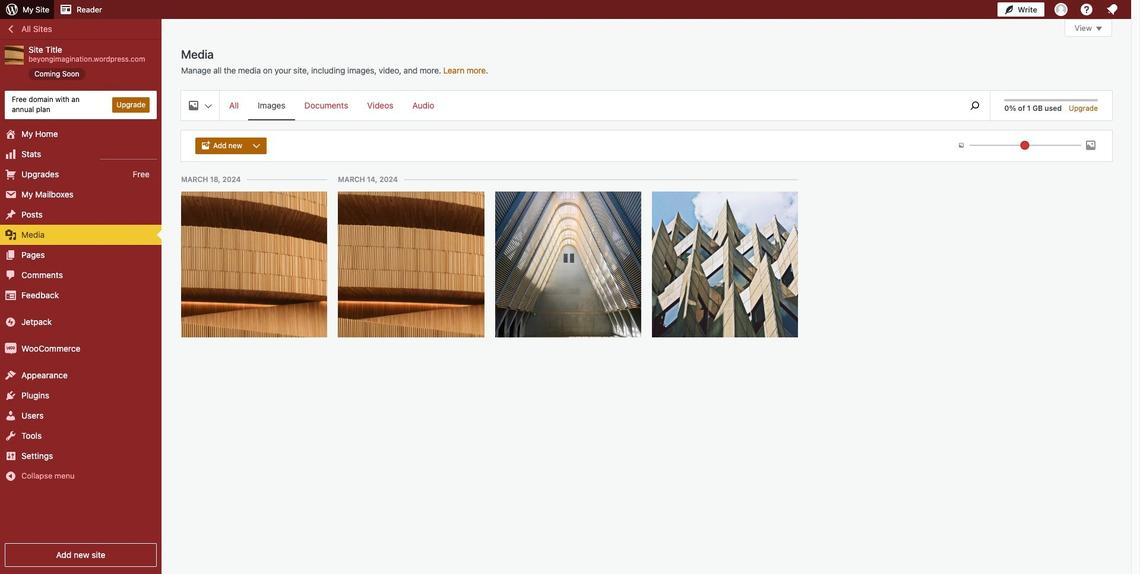Task type: locate. For each thing, give the bounding box(es) containing it.
group
[[195, 138, 271, 154]]

1 vertical spatial img image
[[5, 343, 17, 355]]

img image
[[5, 316, 17, 328], [5, 343, 17, 355]]

0 vertical spatial img image
[[5, 316, 17, 328]]

menu
[[220, 91, 955, 121]]

main content
[[181, 19, 1112, 371]]

None range field
[[970, 140, 1082, 151]]

cropped b3f2c tt4_post_3 scaled 1 image
[[181, 192, 327, 338]]

2 img image from the top
[[5, 343, 17, 355]]

None search field
[[961, 91, 990, 121]]

placeholder image image
[[652, 159, 798, 371], [495, 182, 641, 348], [302, 192, 521, 338]]



Task type: vqa. For each thing, say whether or not it's contained in the screenshot.
second Toggle menu image from the bottom
no



Task type: describe. For each thing, give the bounding box(es) containing it.
manage your notifications image
[[1105, 2, 1120, 17]]

my profile image
[[1055, 3, 1068, 16]]

highest hourly views 0 image
[[100, 152, 157, 160]]

closed image
[[1096, 27, 1102, 31]]

help image
[[1080, 2, 1094, 17]]

1 img image from the top
[[5, 316, 17, 328]]

open search image
[[961, 99, 990, 113]]



